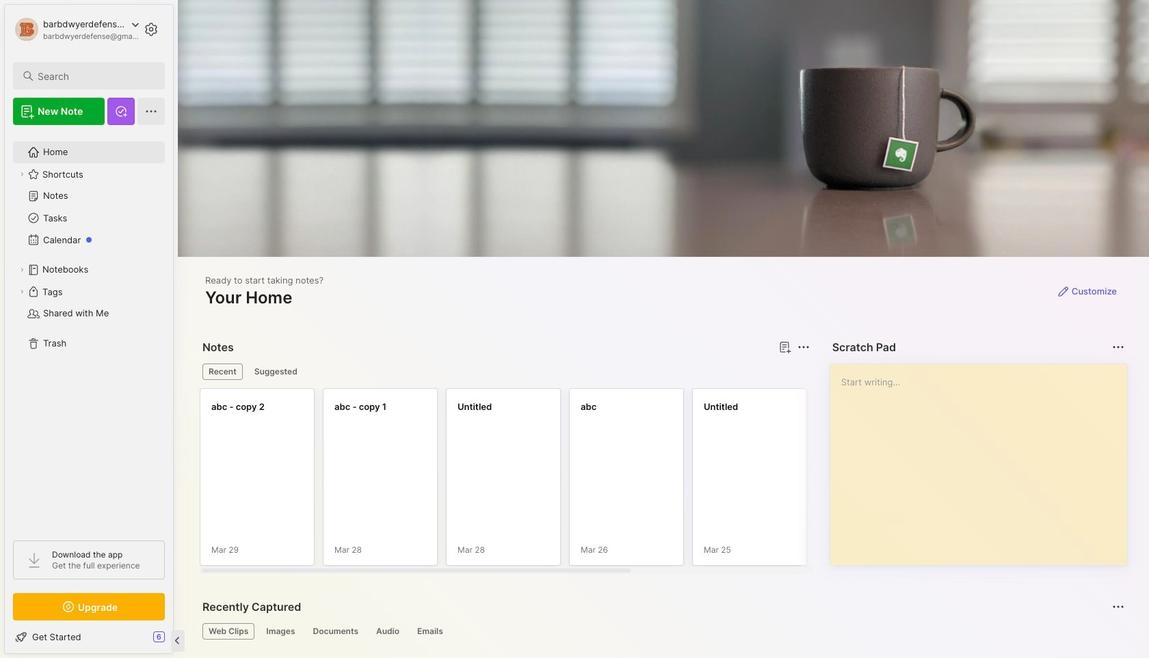 Task type: locate. For each thing, give the bounding box(es) containing it.
Start writing… text field
[[841, 365, 1127, 555]]

expand tags image
[[18, 288, 26, 296]]

tab list
[[202, 364, 808, 380], [202, 624, 1122, 640]]

tab
[[202, 364, 243, 380], [248, 364, 304, 380], [202, 624, 255, 640], [260, 624, 301, 640], [307, 624, 365, 640], [370, 624, 406, 640], [411, 624, 449, 640]]

1 vertical spatial tab list
[[202, 624, 1122, 640]]

More actions field
[[794, 338, 813, 357]]

row group
[[200, 389, 1062, 575]]

none search field inside main element
[[38, 68, 153, 84]]

tree
[[5, 133, 173, 529]]

2 tab list from the top
[[202, 624, 1122, 640]]

0 vertical spatial tab list
[[202, 364, 808, 380]]

main element
[[0, 0, 178, 659]]

None search field
[[38, 68, 153, 84]]



Task type: vqa. For each thing, say whether or not it's contained in the screenshot.
Superscript icon on the right
no



Task type: describe. For each thing, give the bounding box(es) containing it.
Help and Learning task checklist field
[[5, 627, 173, 648]]

1 tab list from the top
[[202, 364, 808, 380]]

click to collapse image
[[173, 633, 183, 650]]

Search text field
[[38, 70, 153, 83]]

Account field
[[13, 16, 140, 43]]

more actions image
[[795, 339, 812, 356]]

tree inside main element
[[5, 133, 173, 529]]

settings image
[[143, 21, 159, 38]]

expand notebooks image
[[18, 266, 26, 274]]



